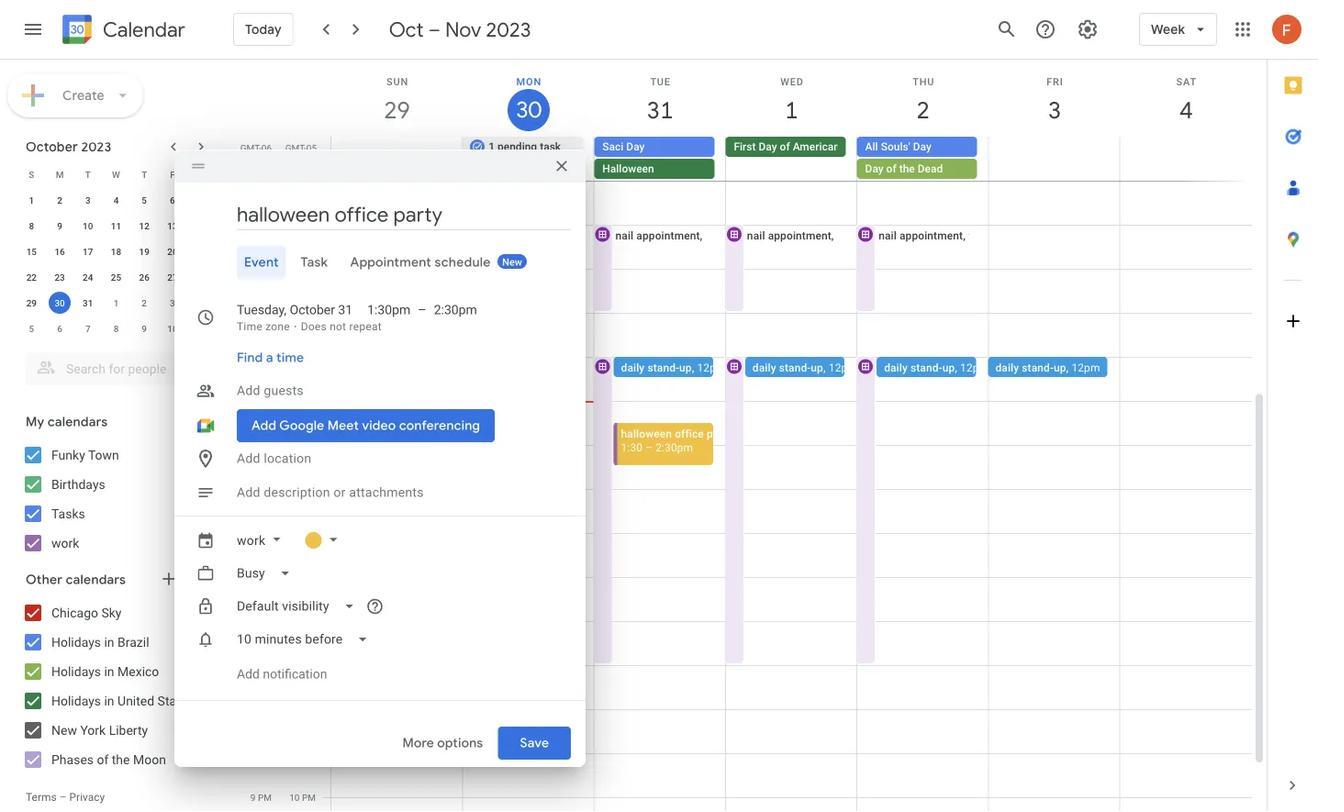 Task type: describe. For each thing, give the bounding box(es) containing it.
0 horizontal spatial 2:30pm
[[434, 303, 477, 318]]

29 inside grid
[[383, 95, 409, 125]]

chicago
[[51, 605, 98, 621]]

16
[[55, 246, 65, 257]]

1 horizontal spatial october
[[290, 303, 335, 318]]

30 cell
[[46, 290, 74, 316]]

row containing 5
[[17, 316, 215, 342]]

add guests button
[[230, 375, 571, 408]]

12 element
[[133, 215, 155, 237]]

3 nail from the left
[[747, 229, 765, 242]]

holidays for holidays in united states
[[51, 694, 101, 709]]

1 horizontal spatial tab list
[[1268, 60, 1318, 760]]

create
[[62, 87, 105, 104]]

holidays in united states
[[51, 694, 194, 709]]

dead
[[918, 162, 943, 175]]

1 daily from the left
[[621, 361, 645, 374]]

1 horizontal spatial 4 pm
[[295, 528, 316, 539]]

work inside the my calendars list
[[51, 536, 79, 551]]

0 horizontal spatial 10 am
[[245, 308, 272, 319]]

10 right 9 pm
[[289, 792, 300, 803]]

8 down 'november 1' element at the top left of page
[[114, 323, 119, 334]]

11 left "a"
[[245, 352, 255, 363]]

halloween
[[621, 427, 672, 440]]

row containing s
[[17, 162, 215, 187]]

8 up event button at top
[[250, 219, 255, 230]]

30 link
[[508, 89, 550, 131]]

sat
[[1177, 76, 1197, 87]]

phases of the moon
[[51, 752, 166, 768]]

2 nail appointment , from the left
[[616, 229, 705, 242]]

19 element
[[133, 241, 155, 263]]

4 link
[[1165, 89, 1208, 131]]

7 element
[[190, 189, 212, 211]]

find a time
[[237, 350, 304, 366]]

fri
[[1047, 76, 1064, 87]]

31 link
[[639, 89, 681, 131]]

0 vertical spatial 5
[[142, 195, 147, 206]]

0 vertical spatial 6 pm
[[295, 616, 316, 627]]

in for mexico
[[104, 664, 114, 679]]

pending
[[498, 140, 537, 153]]

3 daily stand-up , 12pm from the left
[[884, 361, 989, 374]]

4 up from the left
[[1054, 361, 1066, 374]]

am left time
[[258, 352, 272, 363]]

2 down m
[[57, 195, 62, 206]]

13 element
[[161, 215, 184, 237]]

29 element
[[21, 292, 43, 314]]

1 vertical spatial 3 pm
[[251, 528, 272, 539]]

to element
[[418, 301, 427, 319]]

7 for 7 am
[[250, 175, 255, 186]]

1 horizontal spatial day
[[865, 162, 884, 175]]

1 horizontal spatial work
[[237, 533, 266, 548]]

11 down 'november 4' element
[[195, 323, 206, 334]]

4 up 5 pm
[[251, 572, 256, 583]]

0 vertical spatial 2 pm
[[295, 440, 316, 451]]

1 pending task button
[[463, 137, 583, 157]]

halloween office party 1:30 – 2:30pm
[[621, 427, 733, 454]]

tue 31
[[646, 76, 672, 125]]

oct – nov 2023
[[389, 17, 531, 42]]

row containing 29
[[17, 290, 215, 316]]

8 down the gmt-05
[[294, 175, 300, 186]]

am up event button at top
[[258, 219, 272, 230]]

6 inside november 6 element
[[57, 323, 62, 334]]

chicago sky
[[51, 605, 122, 621]]

mon
[[517, 76, 542, 87]]

oct
[[389, 17, 424, 42]]

time
[[276, 350, 304, 366]]

privacy
[[69, 791, 105, 804]]

1 appointment from the left
[[505, 229, 569, 242]]

week button
[[1139, 7, 1217, 51]]

2 horizontal spatial day
[[913, 140, 932, 153]]

9 up "tuesday,"
[[250, 263, 255, 275]]

of inside other calendars list
[[97, 752, 109, 768]]

1 up "15" element
[[29, 195, 34, 206]]

tuesday, october 31
[[237, 303, 353, 318]]

1 horizontal spatial 31
[[338, 303, 353, 318]]

calendar
[[103, 17, 185, 43]]

am up time zone
[[258, 308, 272, 319]]

4 daily from the left
[[996, 361, 1019, 374]]

6 right 5 pm
[[295, 616, 300, 627]]

7 for 7 pm
[[295, 660, 300, 671]]

9 pm
[[251, 792, 272, 803]]

6 down f
[[170, 195, 175, 206]]

1 vertical spatial 8 am
[[250, 219, 272, 230]]

today button
[[233, 7, 294, 51]]

17 element
[[77, 241, 99, 263]]

1 daily stand-up , 12pm from the left
[[621, 361, 726, 374]]

31 inside row
[[83, 297, 93, 308]]

all
[[865, 140, 878, 153]]

event button
[[237, 246, 286, 279]]

day inside saci day halloween
[[626, 140, 645, 153]]

w
[[112, 169, 120, 180]]

4 inside sat 4
[[1179, 95, 1192, 125]]

november 7 element
[[77, 318, 99, 340]]

f
[[170, 169, 175, 180]]

10 up 17
[[83, 220, 93, 231]]

does not repeat
[[301, 320, 382, 333]]

task
[[540, 140, 561, 153]]

– for nov
[[428, 17, 441, 42]]

liberty
[[109, 723, 148, 738]]

0 vertical spatial 12 pm
[[289, 352, 316, 363]]

0 vertical spatial 1 pm
[[295, 396, 316, 407]]

0 horizontal spatial 1 pm
[[251, 440, 272, 451]]

2 down add location
[[251, 484, 256, 495]]

10 pm
[[289, 792, 316, 803]]

27
[[167, 272, 178, 283]]

other calendars
[[26, 572, 126, 588]]

add for add location
[[237, 451, 260, 466]]

– for privacy
[[59, 791, 67, 804]]

3 up 10 element
[[85, 195, 91, 206]]

all souls' day button
[[857, 137, 977, 157]]

add notification button
[[230, 653, 335, 697]]

in for united
[[104, 694, 114, 709]]

row containing 8
[[17, 213, 215, 239]]

3 inside fri 3
[[1047, 95, 1060, 125]]

7 for 7
[[85, 323, 91, 334]]

18 element
[[105, 241, 127, 263]]

souls'
[[881, 140, 910, 153]]

3 down 27 element
[[170, 297, 175, 308]]

15
[[26, 246, 37, 257]]

terms – privacy
[[26, 791, 105, 804]]

settings menu image
[[1077, 18, 1099, 40]]

gmt- for 05
[[285, 142, 306, 153]]

cell containing all souls' day
[[857, 137, 989, 181]]

1 up from the left
[[679, 361, 692, 374]]

week
[[1151, 21, 1185, 38]]

10 up time
[[245, 308, 255, 319]]

4 12pm from the left
[[960, 361, 989, 374]]

31 element
[[77, 292, 99, 314]]

1 vertical spatial 2023
[[81, 139, 111, 155]]

am up does
[[302, 308, 316, 319]]

or
[[334, 485, 346, 500]]

4 down description
[[295, 528, 300, 539]]

1 cell from the left
[[331, 137, 463, 181]]

calendar heading
[[99, 17, 185, 43]]

7 pm
[[295, 660, 316, 671]]

2 t from the left
[[142, 169, 147, 180]]

1 pending task
[[489, 140, 561, 153]]

3 nail appointment , from the left
[[747, 229, 837, 242]]

cell containing saci day
[[594, 137, 726, 181]]

9 up task "button"
[[294, 219, 300, 230]]

30 inside cell
[[55, 297, 65, 308]]

my
[[26, 414, 44, 431]]

1 horizontal spatial 8 am
[[294, 175, 316, 186]]

31 inside grid
[[646, 95, 672, 125]]

27 element
[[161, 266, 184, 288]]

2 12pm from the left
[[697, 361, 726, 374]]

29 link
[[376, 89, 418, 131]]

– inside halloween office party 1:30 – 2:30pm
[[646, 441, 653, 454]]

add description or attachments
[[237, 485, 424, 500]]

1 stand- from the left
[[648, 361, 679, 374]]

moon
[[133, 752, 166, 768]]

3 down location
[[295, 484, 300, 495]]

tab list containing event
[[189, 246, 571, 279]]

3 link
[[1034, 89, 1076, 131]]

description
[[264, 485, 330, 500]]

gmt-05
[[285, 142, 317, 153]]

1 up add location
[[251, 440, 256, 451]]

0 vertical spatial 11 am
[[289, 308, 316, 319]]

november 1 element
[[105, 292, 127, 314]]

Search for people text field
[[37, 353, 198, 386]]

22
[[26, 272, 37, 283]]

4 up november 11 element
[[198, 297, 203, 308]]

25 element
[[105, 266, 127, 288]]

phases
[[51, 752, 94, 768]]

17
[[83, 246, 93, 257]]

2 inside thu 2
[[916, 95, 929, 125]]

town
[[88, 448, 119, 463]]

november 5 element
[[21, 318, 43, 340]]

06
[[261, 142, 272, 153]]

4 stand- from the left
[[1022, 361, 1054, 374]]

2 up from the left
[[811, 361, 823, 374]]

2 appointment from the left
[[637, 229, 700, 242]]

calendars for my calendars
[[48, 414, 108, 431]]

m
[[56, 169, 64, 180]]

3 12pm from the left
[[829, 361, 857, 374]]

fri 3
[[1047, 76, 1064, 125]]

23
[[55, 272, 65, 283]]

attachments
[[349, 485, 424, 500]]

grid containing 29
[[235, 60, 1267, 812]]

1:30pm
[[367, 303, 411, 318]]

row containing 1 pending task
[[323, 137, 1267, 181]]

3 down add location
[[251, 528, 256, 539]]

13
[[167, 220, 178, 231]]

24 element
[[77, 266, 99, 288]]

sat 4
[[1177, 76, 1197, 125]]

add for add description or attachments
[[237, 485, 260, 500]]

my calendars
[[26, 414, 108, 431]]

9 left 10 pm
[[251, 792, 256, 803]]



Task type: locate. For each thing, give the bounding box(es) containing it.
None field
[[230, 557, 306, 590], [230, 590, 370, 623], [230, 623, 383, 656], [230, 557, 306, 590], [230, 590, 370, 623], [230, 623, 383, 656]]

thu 2
[[913, 76, 935, 125]]

23 element
[[49, 266, 71, 288]]

daily
[[621, 361, 645, 374], [753, 361, 776, 374], [884, 361, 908, 374], [996, 361, 1019, 374]]

funky town
[[51, 448, 119, 463]]

0 vertical spatial 7
[[250, 175, 255, 186]]

event
[[244, 254, 279, 271]]

11 am down time zone
[[245, 352, 272, 363]]

0 vertical spatial 8 am
[[294, 175, 316, 186]]

12 left guests
[[245, 396, 256, 407]]

1 horizontal spatial s
[[198, 169, 203, 180]]

3 pm left or
[[295, 484, 316, 495]]

calendars for other calendars
[[66, 572, 126, 588]]

4 add from the top
[[237, 667, 260, 682]]

2 holidays from the top
[[51, 664, 101, 679]]

0 horizontal spatial 29
[[26, 297, 37, 308]]

2:30pm down office
[[656, 441, 693, 454]]

12pm
[[566, 361, 594, 374], [697, 361, 726, 374], [829, 361, 857, 374], [960, 361, 989, 374], [1072, 361, 1100, 374]]

9 am up task
[[294, 219, 316, 230]]

thu
[[913, 76, 935, 87]]

6 pm up 7 pm
[[295, 616, 316, 627]]

0 vertical spatial october
[[26, 139, 78, 155]]

5 for november 5 element
[[29, 323, 34, 334]]

other calendars list
[[4, 599, 228, 775]]

30
[[515, 95, 540, 124], [55, 297, 65, 308]]

other
[[26, 572, 63, 588]]

1 horizontal spatial 30
[[515, 95, 540, 124]]

26 element
[[133, 266, 155, 288]]

0 horizontal spatial october
[[26, 139, 78, 155]]

9 down november 2 element
[[142, 323, 147, 334]]

appointment schedule
[[350, 254, 491, 271]]

gmt- right 06
[[285, 142, 306, 153]]

holidays up the 'new'
[[51, 694, 101, 709]]

of inside all souls' day day of the dead
[[887, 162, 897, 175]]

2 cell from the left
[[594, 137, 726, 181]]

1 inside button
[[489, 140, 495, 153]]

day
[[626, 140, 645, 153], [913, 140, 932, 153], [865, 162, 884, 175]]

1 pm down time
[[295, 396, 316, 407]]

1 horizontal spatial 6 pm
[[295, 616, 316, 627]]

6
[[170, 195, 175, 206], [57, 323, 62, 334], [295, 616, 300, 627], [251, 660, 256, 671]]

united
[[118, 694, 154, 709]]

0 horizontal spatial 8 am
[[250, 219, 272, 230]]

1 vertical spatial 1 pm
[[251, 440, 272, 451]]

row containing 1
[[17, 187, 215, 213]]

0 horizontal spatial 5
[[29, 323, 34, 334]]

row containing 15
[[17, 239, 215, 264]]

2 add from the top
[[237, 451, 260, 466]]

None search field
[[0, 345, 228, 386]]

,
[[569, 229, 571, 242], [700, 229, 703, 242], [832, 229, 834, 242], [963, 229, 966, 242], [692, 361, 694, 374], [823, 361, 826, 374], [955, 361, 958, 374], [1066, 361, 1069, 374]]

november 2 element
[[133, 292, 155, 314]]

gmt-06
[[240, 142, 272, 153]]

– right 1:30pm
[[418, 303, 427, 318]]

gmt-
[[240, 142, 261, 153], [285, 142, 306, 153]]

11 up 18
[[111, 220, 121, 231]]

appointment
[[505, 229, 569, 242], [637, 229, 700, 242], [768, 229, 832, 242], [900, 229, 963, 242]]

1 horizontal spatial 1 pm
[[295, 396, 316, 407]]

0 horizontal spatial 9 am
[[250, 263, 272, 275]]

office
[[675, 427, 704, 440]]

1 horizontal spatial 3 pm
[[295, 484, 316, 495]]

my calendars list
[[4, 441, 228, 558]]

t left f
[[142, 169, 147, 180]]

1 pm
[[295, 396, 316, 407], [251, 440, 272, 451]]

3 cell from the left
[[857, 137, 989, 181]]

2 daily from the left
[[753, 361, 776, 374]]

0 horizontal spatial t
[[85, 169, 91, 180]]

0 horizontal spatial 3 pm
[[251, 528, 272, 539]]

9 am up "tuesday,"
[[250, 263, 272, 275]]

3 down fri
[[1047, 95, 1060, 125]]

2
[[916, 95, 929, 125], [57, 195, 62, 206], [142, 297, 147, 308], [295, 440, 300, 451], [251, 484, 256, 495]]

4 daily stand-up , 12pm from the left
[[996, 361, 1100, 374]]

party
[[707, 427, 733, 440]]

1 vertical spatial 6 pm
[[251, 660, 272, 671]]

2 down thu
[[916, 95, 929, 125]]

30 down 23 at the top left of the page
[[55, 297, 65, 308]]

1 holidays from the top
[[51, 635, 101, 650]]

– right terms link
[[59, 791, 67, 804]]

november 4 element
[[190, 292, 212, 314]]

gmt- for 06
[[240, 142, 261, 153]]

0 vertical spatial holidays
[[51, 635, 101, 650]]

2 vertical spatial 12
[[245, 396, 256, 407]]

0 horizontal spatial work
[[51, 536, 79, 551]]

0 horizontal spatial 6 pm
[[251, 660, 272, 671]]

am up the tuesday, october 31
[[302, 263, 316, 275]]

wed
[[781, 76, 804, 87]]

day right "saci"
[[626, 140, 645, 153]]

not
[[330, 320, 346, 333]]

0 horizontal spatial 12
[[139, 220, 150, 231]]

1 horizontal spatial 5
[[142, 195, 147, 206]]

1 horizontal spatial 11 am
[[289, 308, 316, 319]]

november 3 element
[[161, 292, 184, 314]]

up
[[679, 361, 692, 374], [811, 361, 823, 374], [943, 361, 955, 374], [1054, 361, 1066, 374]]

calendar element
[[59, 11, 185, 51]]

halloween
[[603, 162, 654, 175]]

24
[[83, 272, 93, 283]]

find a time button
[[230, 342, 311, 375]]

22 element
[[21, 266, 43, 288]]

1 vertical spatial 12
[[289, 352, 300, 363]]

8
[[294, 175, 300, 186], [250, 219, 255, 230], [29, 220, 34, 231], [114, 323, 119, 334]]

tab list
[[1268, 60, 1318, 760], [189, 246, 571, 279]]

0 vertical spatial 2023
[[486, 17, 531, 42]]

15 element
[[21, 241, 43, 263]]

sky
[[101, 605, 122, 621]]

2 daily stand-up , 12pm from the left
[[753, 361, 857, 374]]

saci day halloween
[[603, 140, 654, 175]]

10 am right event button at top
[[289, 263, 316, 275]]

3 holidays from the top
[[51, 694, 101, 709]]

6 down 30, today element on the left of page
[[57, 323, 62, 334]]

terms
[[26, 791, 57, 804]]

0 horizontal spatial of
[[97, 752, 109, 768]]

– right oct
[[428, 17, 441, 42]]

new element
[[498, 254, 527, 269]]

november 8 element
[[105, 318, 127, 340]]

18
[[111, 246, 121, 257]]

11 am up does
[[289, 308, 316, 319]]

9 up 16 "element"
[[57, 220, 62, 231]]

row group
[[17, 187, 215, 342]]

0 vertical spatial of
[[887, 162, 897, 175]]

0 horizontal spatial 31
[[83, 297, 93, 308]]

october up does
[[290, 303, 335, 318]]

1 12pm from the left
[[566, 361, 594, 374]]

31 up does not repeat at the top of page
[[338, 303, 353, 318]]

2 down 26 'element'
[[142, 297, 147, 308]]

0 vertical spatial calendars
[[48, 414, 108, 431]]

of down souls'
[[887, 162, 897, 175]]

nail appointment ,
[[484, 229, 574, 242], [616, 229, 705, 242], [747, 229, 837, 242], [879, 229, 969, 242]]

4 cell from the left
[[988, 137, 1120, 181]]

york
[[80, 723, 106, 738]]

2 in from the top
[[104, 664, 114, 679]]

1 gmt- from the left
[[240, 142, 261, 153]]

0 horizontal spatial 12 pm
[[245, 396, 272, 407]]

2 pm up location
[[295, 440, 316, 451]]

1 vertical spatial 29
[[26, 297, 37, 308]]

row down 'november 1' element at the top left of page
[[17, 316, 215, 342]]

1 nail appointment , from the left
[[484, 229, 574, 242]]

november 6 element
[[49, 318, 71, 340]]

3 in from the top
[[104, 694, 114, 709]]

2023 right nov
[[486, 17, 531, 42]]

12 right "a"
[[289, 352, 300, 363]]

1 vertical spatial 2:30pm
[[656, 441, 693, 454]]

new
[[502, 257, 522, 268]]

2:30pm inside halloween office party 1:30 – 2:30pm
[[656, 441, 693, 454]]

november 9 element
[[133, 318, 155, 340]]

add for add guests
[[237, 383, 260, 398]]

7 inside row group
[[85, 323, 91, 334]]

holidays down chicago
[[51, 635, 101, 650]]

2 horizontal spatial 12
[[289, 352, 300, 363]]

2 horizontal spatial 31
[[646, 95, 672, 125]]

05
[[306, 142, 317, 153]]

29 down 22
[[26, 297, 37, 308]]

11 element
[[105, 215, 127, 237]]

29 inside row
[[26, 297, 37, 308]]

– down "halloween" at the bottom
[[646, 441, 653, 454]]

1 vertical spatial 5
[[29, 323, 34, 334]]

8 am down the gmt-05
[[294, 175, 316, 186]]

add down add location
[[237, 485, 260, 500]]

nail
[[484, 229, 502, 242], [616, 229, 634, 242], [747, 229, 765, 242], [879, 229, 897, 242]]

find
[[237, 350, 263, 366]]

1 horizontal spatial 29
[[383, 95, 409, 125]]

1 horizontal spatial 2 pm
[[295, 440, 316, 451]]

0 horizontal spatial 2 pm
[[251, 484, 272, 495]]

november 10 element
[[161, 318, 184, 340]]

3 stand- from the left
[[911, 361, 943, 374]]

8 am
[[294, 175, 316, 186], [250, 219, 272, 230]]

the left moon
[[112, 752, 130, 768]]

2 vertical spatial in
[[104, 694, 114, 709]]

states
[[158, 694, 194, 709]]

1 vertical spatial 7
[[85, 323, 91, 334]]

1 s from the left
[[29, 169, 34, 180]]

11 up 'zone'
[[289, 308, 300, 319]]

7 am
[[250, 175, 272, 186]]

add inside dropdown button
[[237, 383, 260, 398]]

8 up "15" element
[[29, 220, 34, 231]]

2 link
[[902, 89, 945, 131]]

5 up add notification
[[251, 616, 256, 627]]

calendars inside my calendars dropdown button
[[48, 414, 108, 431]]

row containing 22
[[17, 264, 215, 290]]

1 nail from the left
[[484, 229, 502, 242]]

1 horizontal spatial 2:30pm
[[656, 441, 693, 454]]

the inside all souls' day day of the dead
[[899, 162, 915, 175]]

of
[[887, 162, 897, 175], [97, 752, 109, 768]]

other calendars button
[[4, 566, 228, 595]]

1 vertical spatial october
[[290, 303, 335, 318]]

1 add from the top
[[237, 383, 260, 398]]

5 up 12 element
[[142, 195, 147, 206]]

0 horizontal spatial s
[[29, 169, 34, 180]]

4 nail from the left
[[879, 229, 897, 242]]

0 horizontal spatial 11 am
[[245, 352, 272, 363]]

2 stand- from the left
[[779, 361, 811, 374]]

0 vertical spatial 9 am
[[294, 219, 316, 230]]

1 vertical spatial 11 am
[[245, 352, 272, 363]]

1 vertical spatial 4 pm
[[251, 572, 272, 583]]

4 pm up 5 pm
[[251, 572, 272, 583]]

2 pm
[[295, 440, 316, 451], [251, 484, 272, 495]]

8 am up event button at top
[[250, 219, 272, 230]]

9
[[294, 219, 300, 230], [57, 220, 62, 231], [250, 263, 255, 275], [142, 323, 147, 334], [251, 792, 256, 803]]

0 horizontal spatial the
[[112, 752, 130, 768]]

20 element
[[161, 241, 184, 263]]

12 inside row group
[[139, 220, 150, 231]]

0 vertical spatial 2:30pm
[[434, 303, 477, 318]]

2 nail from the left
[[616, 229, 634, 242]]

0 horizontal spatial 7
[[85, 323, 91, 334]]

5 cell from the left
[[1120, 137, 1251, 181]]

2 horizontal spatial 5
[[251, 616, 256, 627]]

birthdays
[[51, 477, 105, 492]]

task button
[[294, 246, 335, 279]]

1 horizontal spatial 9 am
[[294, 219, 316, 230]]

mon 30
[[515, 76, 542, 124]]

30, today element
[[49, 292, 71, 314]]

1 horizontal spatial the
[[899, 162, 915, 175]]

0 horizontal spatial tab list
[[189, 246, 571, 279]]

s left m
[[29, 169, 34, 180]]

0 horizontal spatial 2023
[[81, 139, 111, 155]]

0 vertical spatial 10 am
[[289, 263, 316, 275]]

add down "find"
[[237, 383, 260, 398]]

2 s from the left
[[198, 169, 203, 180]]

1 vertical spatial holidays
[[51, 664, 101, 679]]

2:30pm right to element
[[434, 303, 477, 318]]

4 pm
[[295, 528, 316, 539], [251, 572, 272, 583]]

in for brazil
[[104, 635, 114, 650]]

6 left notification
[[251, 660, 256, 671]]

1 down time
[[295, 396, 300, 407]]

calendars up chicago sky
[[66, 572, 126, 588]]

schedule
[[435, 254, 491, 271]]

3 up from the left
[[943, 361, 955, 374]]

2 up location
[[295, 440, 300, 451]]

s up the 7 element
[[198, 169, 203, 180]]

16 element
[[49, 241, 71, 263]]

cell
[[331, 137, 463, 181], [594, 137, 726, 181], [857, 137, 989, 181], [988, 137, 1120, 181], [1120, 137, 1251, 181]]

4 appointment from the left
[[900, 229, 963, 242]]

2023 down the create
[[81, 139, 111, 155]]

0 vertical spatial 30
[[515, 95, 540, 124]]

guests
[[264, 383, 304, 398]]

the inside list
[[112, 752, 130, 768]]

holidays for holidays in mexico
[[51, 664, 101, 679]]

the
[[899, 162, 915, 175], [112, 752, 130, 768]]

Add title text field
[[237, 201, 571, 229]]

november 11 element
[[190, 318, 212, 340]]

in left the mexico
[[104, 664, 114, 679]]

all souls' day day of the dead
[[865, 140, 943, 175]]

0 vertical spatial 12
[[139, 220, 150, 231]]

add guests
[[237, 383, 304, 398]]

3
[[1047, 95, 1060, 125], [85, 195, 91, 206], [170, 297, 175, 308], [295, 484, 300, 495], [251, 528, 256, 539]]

am up task
[[302, 219, 316, 230]]

30 down 'mon'
[[515, 95, 540, 124]]

3 daily from the left
[[884, 361, 908, 374]]

october up m
[[26, 139, 78, 155]]

work
[[237, 533, 266, 548], [51, 536, 79, 551]]

1 horizontal spatial 10 am
[[289, 263, 316, 275]]

am down 06
[[258, 175, 272, 186]]

5 12pm from the left
[[1072, 361, 1100, 374]]

1 vertical spatial the
[[112, 752, 130, 768]]

time zone
[[237, 320, 290, 333]]

26
[[139, 272, 150, 283]]

day down all
[[865, 162, 884, 175]]

1 in from the top
[[104, 635, 114, 650]]

halloween button
[[594, 159, 715, 179]]

create button
[[7, 73, 143, 118]]

7
[[250, 175, 255, 186], [85, 323, 91, 334], [295, 660, 300, 671]]

new york liberty
[[51, 723, 148, 738]]

0 vertical spatial the
[[899, 162, 915, 175]]

2 horizontal spatial 7
[[295, 660, 300, 671]]

0 vertical spatial 29
[[383, 95, 409, 125]]

0 horizontal spatial gmt-
[[240, 142, 261, 153]]

1 horizontal spatial 12 pm
[[289, 352, 316, 363]]

0 horizontal spatial day
[[626, 140, 645, 153]]

10 left task
[[289, 263, 300, 275]]

1 vertical spatial of
[[97, 752, 109, 768]]

12 pm down "find"
[[245, 396, 272, 407]]

in left united
[[104, 694, 114, 709]]

zone
[[265, 320, 290, 333]]

4 pm down description
[[295, 528, 316, 539]]

privacy link
[[69, 791, 105, 804]]

2 gmt- from the left
[[285, 142, 306, 153]]

am up "tuesday,"
[[258, 263, 272, 275]]

main drawer image
[[22, 18, 44, 40]]

row up november 8 element
[[17, 290, 215, 316]]

2 vertical spatial holidays
[[51, 694, 101, 709]]

3 add from the top
[[237, 485, 260, 500]]

12 pm
[[289, 352, 316, 363], [245, 396, 272, 407]]

4 nail appointment , from the left
[[879, 229, 969, 242]]

calendars inside other calendars dropdown button
[[66, 572, 126, 588]]

1 horizontal spatial 12
[[245, 396, 256, 407]]

5
[[142, 195, 147, 206], [29, 323, 34, 334], [251, 616, 256, 627]]

1 vertical spatial calendars
[[66, 572, 126, 588]]

30 inside the mon 30
[[515, 95, 540, 124]]

– for 2:30pm
[[418, 303, 427, 318]]

grid
[[235, 60, 1267, 812]]

1 down wed on the right of page
[[784, 95, 797, 125]]

day up day of the dead button
[[913, 140, 932, 153]]

funky
[[51, 448, 85, 463]]

1 horizontal spatial 2023
[[486, 17, 531, 42]]

3 pm down description
[[251, 528, 272, 539]]

0 vertical spatial in
[[104, 635, 114, 650]]

1 horizontal spatial of
[[887, 162, 897, 175]]

10 down november 3 element
[[167, 323, 178, 334]]

add for add notification
[[237, 667, 260, 682]]

2 vertical spatial 7
[[295, 660, 300, 671]]

0 vertical spatial 4 pm
[[295, 528, 316, 539]]

calendars up 'funky town'
[[48, 414, 108, 431]]

of down new york liberty
[[97, 752, 109, 768]]

3 appointment from the left
[[768, 229, 832, 242]]

add other calendars image
[[160, 570, 178, 588]]

repeat
[[349, 320, 382, 333]]

31 down 'tue' at the top
[[646, 95, 672, 125]]

a
[[266, 350, 273, 366]]

add left location
[[237, 451, 260, 466]]

10 element
[[77, 215, 99, 237]]

1 up november 8 element
[[114, 297, 119, 308]]

0 vertical spatial 3 pm
[[295, 484, 316, 495]]

october 2023
[[26, 139, 111, 155]]

holidays in brazil
[[51, 635, 149, 650]]

day of the dead button
[[857, 159, 977, 179]]

row
[[323, 137, 1267, 181], [17, 162, 215, 187], [17, 187, 215, 213], [17, 213, 215, 239], [17, 239, 215, 264], [17, 264, 215, 290], [17, 290, 215, 316], [17, 316, 215, 342]]

1 vertical spatial 2 pm
[[251, 484, 272, 495]]

october 2023 grid
[[17, 162, 215, 342]]

work down "tasks"
[[51, 536, 79, 551]]

1 t from the left
[[85, 169, 91, 180]]

row down 18 element
[[17, 264, 215, 290]]

t left the w
[[85, 169, 91, 180]]

row group containing 1
[[17, 187, 215, 342]]

11
[[111, 220, 121, 231], [289, 308, 300, 319], [195, 323, 206, 334], [245, 352, 255, 363]]

1 vertical spatial 12 pm
[[245, 396, 272, 407]]

5 for 5 pm
[[251, 616, 256, 627]]

4 up 11 element
[[114, 195, 119, 206]]

tasks
[[51, 506, 85, 521]]

am down 05
[[302, 175, 316, 186]]

25
[[111, 272, 121, 283]]

add inside button
[[237, 667, 260, 682]]

holidays for holidays in brazil
[[51, 635, 101, 650]]

19
[[139, 246, 150, 257]]

5 pm
[[251, 616, 272, 627]]

2 vertical spatial 5
[[251, 616, 256, 627]]

1 inside wed 1
[[784, 95, 797, 125]]

0 horizontal spatial 30
[[55, 297, 65, 308]]

today
[[245, 21, 282, 38]]

appointment
[[350, 254, 431, 271]]



Task type: vqa. For each thing, say whether or not it's contained in the screenshot.
2, TODAY element
no



